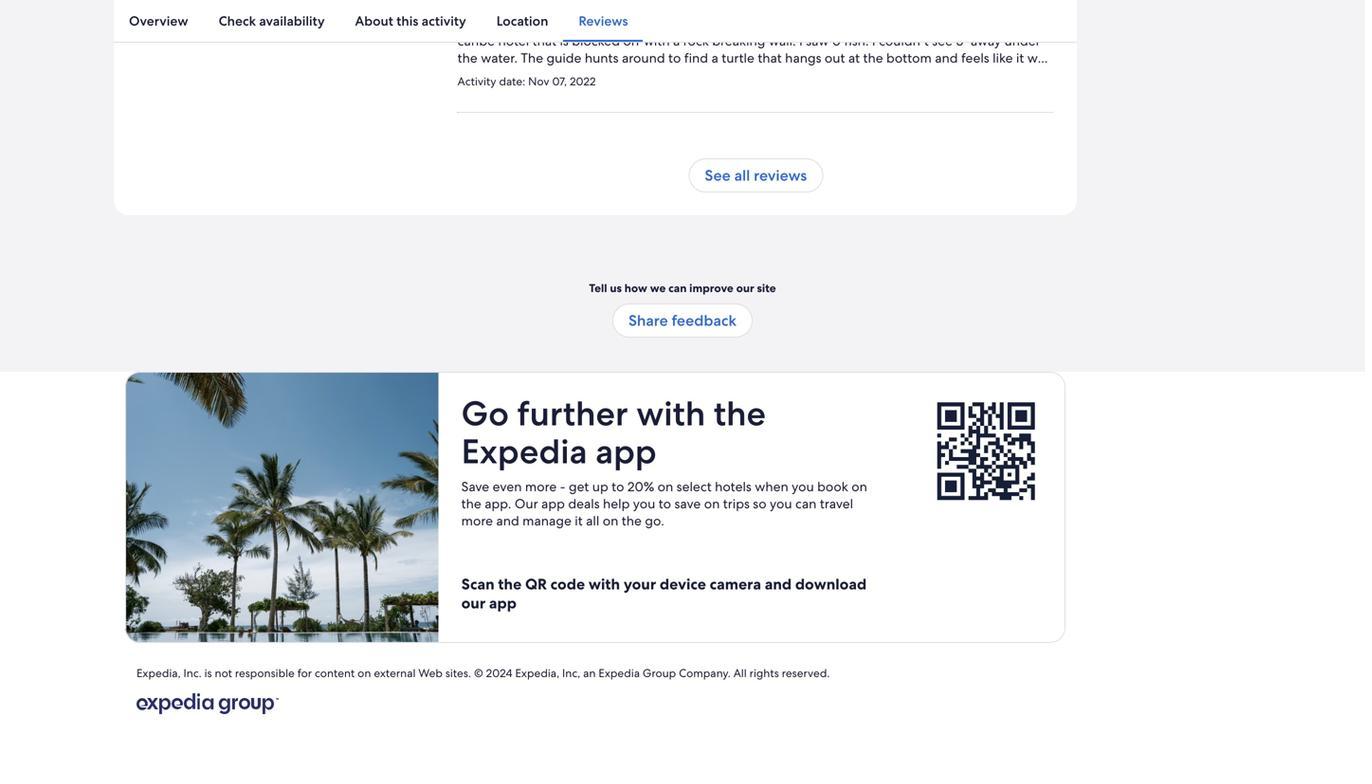 Task type: describe. For each thing, give the bounding box(es) containing it.
1 horizontal spatial that
[[758, 49, 782, 66]]

see all reviews button
[[689, 158, 824, 192]]

secluded
[[796, 15, 851, 32]]

company.
[[679, 666, 731, 681]]

on right 20%
[[658, 478, 674, 495]]

hangs
[[786, 49, 822, 66]]

reviews
[[579, 12, 628, 29]]

0 vertical spatial see
[[933, 32, 953, 49]]

to down the under on the right of the page
[[1021, 66, 1033, 83]]

to right go
[[990, 0, 1003, 15]]

1 horizontal spatial off
[[731, 15, 748, 32]]

fish.
[[845, 32, 869, 49]]

we
[[650, 281, 666, 295]]

manage
[[523, 512, 572, 529]]

to down '5''
[[968, 66, 980, 83]]

actually
[[840, 66, 886, 83]]

2 expedia, from the left
[[516, 666, 560, 681]]

blocked
[[572, 32, 620, 49]]

reviews link
[[564, 0, 644, 42]]

hotels
[[715, 478, 752, 495]]

reviews
[[754, 165, 807, 185]]

2 horizontal spatial out
[[944, 66, 964, 83]]

07,
[[553, 74, 567, 89]]

our
[[515, 495, 538, 512]]

-
[[560, 478, 566, 495]]

there…
[[508, 66, 550, 83]]

0 horizontal spatial see
[[458, 83, 479, 100]]

next
[[972, 15, 998, 32]]

external
[[374, 666, 416, 681]]

be
[[502, 0, 518, 15]]

responsible
[[235, 666, 295, 681]]

0 horizontal spatial can
[[669, 281, 687, 295]]

go further with the expedia app save even more - get up to 20% on select hotels when you book on the app. our app deals help you to save on trips so you can travel more and manage it all on the go.
[[462, 391, 868, 529]]

group
[[643, 666, 676, 681]]

to right next
[[1002, 15, 1014, 32]]

the inside scan the qr code with your device camera and download our app
[[498, 574, 522, 594]]

0 horizontal spatial is
[[204, 666, 212, 681]]

how
[[625, 281, 648, 295]]

on inside just to be very clear to anyone considering this "tour" you do not get on a boat and go to a reef like every other snorkel trip. you literally walk off a small secluded little body of water next to the caribe hotel that is blocked off with a rock breaking wall. i saw 0 fish. i couldn't see 5' away under the water. the guide hunts around to find a turtle that hangs out at the bottom and feels like it was planted there… there's plenty of better tours out there that will actually take you out to a reef to see sea life.
[[884, 0, 900, 15]]

it inside just to be very clear to anyone considering this "tour" you do not get on a boat and go to a reef like every other snorkel trip. you literally walk off a small secluded little body of water next to the caribe hotel that is blocked off with a rock breaking wall. i saw 0 fish. i couldn't see 5' away under the water. the guide hunts around to find a turtle that hangs out at the bottom and feels like it was planted there… there's plenty of better tours out there that will actually take you out to a reef to see sea life.
[[1017, 49, 1025, 66]]

share feedback link
[[613, 303, 753, 338]]

1 vertical spatial reef
[[994, 66, 1018, 83]]

our inside scan the qr code with your device camera and download our app
[[462, 593, 486, 613]]

rights
[[750, 666, 780, 681]]

scan the qr code with your device camera and download our app
[[462, 574, 867, 613]]

tell us how we can improve our site
[[589, 281, 776, 295]]

web
[[419, 666, 443, 681]]

camera
[[710, 574, 762, 594]]

on right content
[[358, 666, 371, 681]]

even
[[493, 478, 522, 495]]

hotel
[[498, 32, 529, 49]]

with inside scan the qr code with your device camera and download our app
[[589, 574, 620, 594]]

to left find
[[669, 49, 681, 66]]

you right so at bottom right
[[770, 495, 793, 512]]

availability
[[259, 12, 325, 29]]

about this activity
[[355, 12, 466, 29]]

breaking
[[713, 32, 766, 49]]

this inside just to be very clear to anyone considering this "tour" you do not get on a boat and go to a reef like every other snorkel trip. you literally walk off a small secluded little body of water next to the caribe hotel that is blocked off with a rock breaking wall. i saw 0 fish. i couldn't see 5' away under the water. the guide hunts around to find a turtle that hangs out at the bottom and feels like it was planted there… there's plenty of better tours out there that will actually take you out to a reef to see sea life.
[[720, 0, 741, 15]]

with inside just to be very clear to anyone considering this "tour" you do not get on a boat and go to a reef like every other snorkel trip. you literally walk off a small secluded little body of water next to the caribe hotel that is blocked off with a rock breaking wall. i saw 0 fish. i couldn't see 5' away under the water. the guide hunts around to find a turtle that hangs out at the bottom and feels like it was planted there… there's plenty of better tours out there that will actually take you out to a reef to see sea life.
[[644, 32, 670, 49]]

guide
[[547, 49, 582, 66]]

you right help on the bottom left
[[633, 495, 656, 512]]

go further with the expedia app region
[[462, 391, 892, 620]]

0 vertical spatial our
[[737, 281, 755, 295]]

go
[[971, 0, 987, 15]]

select
[[677, 478, 712, 495]]

save
[[462, 478, 490, 495]]

there
[[754, 66, 786, 83]]

a left the rock
[[674, 32, 680, 49]]

the up activity
[[458, 49, 478, 66]]

list containing overview
[[114, 0, 1078, 42]]

for
[[298, 666, 312, 681]]

to left save
[[659, 495, 672, 512]]

literally
[[654, 15, 697, 32]]

planted
[[458, 66, 505, 83]]

couldn't
[[879, 32, 929, 49]]

see all reviews
[[705, 165, 807, 185]]

to left be
[[486, 0, 498, 15]]

©
[[474, 666, 484, 681]]

snorkel
[[554, 15, 597, 32]]

a down away
[[983, 66, 990, 83]]

body
[[884, 15, 916, 32]]

and inside scan the qr code with your device camera and download our app
[[765, 574, 792, 594]]

all inside button
[[735, 165, 751, 185]]

little
[[854, 15, 881, 32]]

2 horizontal spatial app
[[596, 429, 657, 474]]

take
[[890, 66, 915, 83]]

content
[[315, 666, 355, 681]]

1 horizontal spatial app
[[542, 495, 565, 512]]

you right take
[[918, 66, 941, 83]]

the up was
[[1017, 15, 1037, 32]]

go
[[462, 391, 509, 436]]

you left the "book"
[[792, 478, 815, 495]]

you
[[628, 15, 651, 32]]

book
[[818, 478, 849, 495]]

further
[[517, 391, 629, 436]]

2 i from the left
[[873, 32, 876, 49]]

see
[[705, 165, 731, 185]]

plenty
[[598, 66, 637, 83]]

device
[[660, 574, 707, 594]]

on right deals
[[603, 512, 619, 529]]

all inside go further with the expedia app save even more - get up to 20% on select hotels when you book on the app. our app deals help you to save on trips so you can travel more and manage it all on the go.
[[586, 512, 600, 529]]

and inside go further with the expedia app save even more - get up to 20% on select hotels when you book on the app. our app deals help you to save on trips so you can travel more and manage it all on the go.
[[496, 512, 520, 529]]

and left feels
[[936, 49, 959, 66]]

the
[[521, 49, 544, 66]]

inc,
[[563, 666, 581, 681]]

2022
[[570, 74, 596, 89]]

rock
[[684, 32, 709, 49]]

overview link
[[114, 0, 204, 42]]

1 horizontal spatial out
[[825, 49, 846, 66]]



Task type: vqa. For each thing, say whether or not it's contained in the screenshot.
NOV
yes



Task type: locate. For each thing, give the bounding box(es) containing it.
1 i from the left
[[800, 32, 803, 49]]

1 horizontal spatial this
[[720, 0, 741, 15]]

1 vertical spatial it
[[575, 512, 583, 529]]

date:
[[499, 74, 526, 89]]

like right feels
[[993, 49, 1014, 66]]

expedia group logo image
[[137, 693, 279, 714]]

help
[[603, 495, 630, 512]]

other
[[518, 15, 551, 32]]

with left your
[[589, 574, 620, 594]]

2 horizontal spatial that
[[789, 66, 813, 83]]

0 horizontal spatial expedia
[[462, 429, 588, 474]]

1 vertical spatial is
[[204, 666, 212, 681]]

0 vertical spatial it
[[1017, 49, 1025, 66]]

0 horizontal spatial that
[[533, 32, 557, 49]]

better
[[656, 66, 693, 83]]

do
[[810, 0, 826, 15]]

1 horizontal spatial is
[[560, 32, 569, 49]]

water
[[934, 15, 969, 32]]

1 vertical spatial expedia
[[599, 666, 640, 681]]

1 horizontal spatial all
[[735, 165, 751, 185]]

that right turtle
[[758, 49, 782, 66]]

0 vertical spatial more
[[525, 478, 557, 495]]

0 horizontal spatial get
[[569, 478, 589, 495]]

walk
[[701, 15, 728, 32]]

1 horizontal spatial more
[[525, 478, 557, 495]]

all right see
[[735, 165, 751, 185]]

app right our
[[542, 495, 565, 512]]

with up select
[[637, 391, 706, 436]]

a right find
[[712, 49, 719, 66]]

on right little
[[884, 0, 900, 15]]

1 vertical spatial can
[[796, 495, 817, 512]]

site
[[757, 281, 776, 295]]

0 horizontal spatial our
[[462, 593, 486, 613]]

of right body
[[919, 15, 931, 32]]

expedia, left inc.
[[137, 666, 181, 681]]

life.
[[505, 83, 527, 100]]

can inside go further with the expedia app save even more - get up to 20% on select hotels when you book on the app. our app deals help you to save on trips so you can travel more and manage it all on the go.
[[796, 495, 817, 512]]

1 horizontal spatial get
[[861, 0, 881, 15]]

1 horizontal spatial expedia
[[599, 666, 640, 681]]

0 vertical spatial expedia
[[462, 429, 588, 474]]

wall.
[[769, 32, 796, 49]]

1 expedia, from the left
[[137, 666, 181, 681]]

more down the save
[[462, 512, 493, 529]]

on right save
[[705, 495, 720, 512]]

trip.
[[600, 15, 624, 32]]

0 horizontal spatial all
[[586, 512, 600, 529]]

a
[[903, 0, 910, 15], [1006, 0, 1013, 15], [752, 15, 759, 32], [674, 32, 680, 49], [712, 49, 719, 66], [983, 66, 990, 83]]

travel
[[820, 495, 854, 512]]

share feedback
[[629, 311, 737, 331]]

of left better
[[640, 66, 652, 83]]

1 vertical spatial get
[[569, 478, 589, 495]]

feedback
[[672, 311, 737, 331]]

can left travel on the bottom of the page
[[796, 495, 817, 512]]

tell
[[589, 281, 608, 295]]

1 horizontal spatial can
[[796, 495, 817, 512]]

check
[[219, 12, 256, 29]]

just to be very clear to anyone considering this "tour" you do not get on a boat and go to a reef like every other snorkel trip. you literally walk off a small secluded little body of water next to the caribe hotel that is blocked off with a rock breaking wall. i saw 0 fish. i couldn't see 5' away under the water. the guide hunts around to find a turtle that hangs out at the bottom and feels like it was planted there… there's plenty of better tours out there that will actually take you out to a reef to see sea life.
[[458, 0, 1051, 100]]

out right tours at the top right
[[730, 66, 751, 83]]

and left go
[[945, 0, 968, 15]]

it left was
[[1017, 49, 1025, 66]]

1 horizontal spatial expedia,
[[516, 666, 560, 681]]

expedia inside go further with the expedia app save even more - get up to 20% on select hotels when you book on the app. our app deals help you to save on trips so you can travel more and manage it all on the go.
[[462, 429, 588, 474]]

reserved.
[[782, 666, 830, 681]]

go.
[[645, 512, 665, 529]]

about
[[355, 12, 394, 29]]

will
[[817, 66, 837, 83]]

1 vertical spatial see
[[458, 83, 479, 100]]

all
[[735, 165, 751, 185], [586, 512, 600, 529]]

off right hunts
[[624, 32, 641, 49]]

1 horizontal spatial like
[[993, 49, 1014, 66]]

expedia up even
[[462, 429, 588, 474]]

water.
[[481, 49, 518, 66]]

is left "blocked"
[[560, 32, 569, 49]]

app up 20%
[[596, 429, 657, 474]]

1 vertical spatial our
[[462, 593, 486, 613]]

app inside scan the qr code with your device camera and download our app
[[489, 593, 517, 613]]

0 vertical spatial with
[[644, 32, 670, 49]]

with up better
[[644, 32, 670, 49]]

a left small
[[752, 15, 759, 32]]

your
[[624, 574, 657, 594]]

with inside go further with the expedia app save even more - get up to 20% on select hotels when you book on the app. our app deals help you to save on trips so you can travel more and manage it all on the go.
[[637, 391, 706, 436]]

an
[[583, 666, 596, 681]]

see left '5''
[[933, 32, 953, 49]]

1 vertical spatial all
[[586, 512, 600, 529]]

1 horizontal spatial it
[[1017, 49, 1025, 66]]

at
[[849, 49, 860, 66]]

share
[[629, 311, 668, 331]]

to
[[486, 0, 498, 15], [582, 0, 595, 15], [990, 0, 1003, 15], [1002, 15, 1014, 32], [669, 49, 681, 66], [968, 66, 980, 83], [1021, 66, 1033, 83], [612, 478, 625, 495], [659, 495, 672, 512]]

that down the location
[[533, 32, 557, 49]]

to right clear
[[582, 0, 595, 15]]

like left every
[[458, 15, 478, 32]]

the
[[1017, 15, 1037, 32], [458, 49, 478, 66], [864, 49, 884, 66], [714, 391, 766, 436], [462, 495, 482, 512], [622, 512, 642, 529], [498, 574, 522, 594]]

when
[[755, 478, 789, 495]]

location
[[497, 12, 549, 29]]

download
[[796, 574, 867, 594]]

expedia, inc. is not responsible for content on external web sites. © 2024 expedia, inc, an expedia group company. all rights reserved.
[[137, 666, 830, 681]]

0 vertical spatial is
[[560, 32, 569, 49]]

out left at
[[825, 49, 846, 66]]

you
[[785, 0, 807, 15], [918, 66, 941, 83], [792, 478, 815, 495], [633, 495, 656, 512], [770, 495, 793, 512]]

0 horizontal spatial app
[[489, 593, 517, 613]]

i right fish.
[[873, 32, 876, 49]]

hunts
[[585, 49, 619, 66]]

i left the saw
[[800, 32, 803, 49]]

qr code image
[[930, 395, 1043, 508]]

0 vertical spatial get
[[861, 0, 881, 15]]

0 horizontal spatial off
[[624, 32, 641, 49]]

2 vertical spatial app
[[489, 593, 517, 613]]

0 horizontal spatial this
[[397, 12, 419, 29]]

a left boat
[[903, 0, 910, 15]]

you left do at the right top of the page
[[785, 0, 807, 15]]

boat
[[913, 0, 941, 15]]

save
[[675, 495, 701, 512]]

and right camera
[[765, 574, 792, 594]]

anyone
[[598, 0, 642, 15]]

1 vertical spatial like
[[993, 49, 1014, 66]]

this right "about"
[[397, 12, 419, 29]]

the right at
[[864, 49, 884, 66]]

and down even
[[496, 512, 520, 529]]

app.
[[485, 495, 512, 512]]

see left sea at the left
[[458, 83, 479, 100]]

this left "tour" at the top right
[[720, 0, 741, 15]]

1 vertical spatial app
[[542, 495, 565, 512]]

app
[[596, 429, 657, 474], [542, 495, 565, 512], [489, 593, 517, 613]]

get right '-'
[[569, 478, 589, 495]]

trips
[[724, 495, 750, 512]]

0 vertical spatial app
[[596, 429, 657, 474]]

"tour"
[[744, 0, 781, 15]]

to right up
[[612, 478, 625, 495]]

expedia right an at bottom left
[[599, 666, 640, 681]]

on right the "book"
[[852, 478, 868, 495]]

more left '-'
[[525, 478, 557, 495]]

the left app.
[[462, 495, 482, 512]]

get inside go further with the expedia app save even more - get up to 20% on select hotels when you book on the app. our app deals help you to save on trips so you can travel more and manage it all on the go.
[[569, 478, 589, 495]]

around
[[622, 49, 666, 66]]

0 horizontal spatial expedia,
[[137, 666, 181, 681]]

2 vertical spatial with
[[589, 574, 620, 594]]

0 horizontal spatial of
[[640, 66, 652, 83]]

0 vertical spatial like
[[458, 15, 478, 32]]

is inside just to be very clear to anyone considering this "tour" you do not get on a boat and go to a reef like every other snorkel trip. you literally walk off a small secluded little body of water next to the caribe hotel that is blocked off with a rock breaking wall. i saw 0 fish. i couldn't see 5' away under the water. the guide hunts around to find a turtle that hangs out at the bottom and feels like it was planted there… there's plenty of better tours out there that will actually take you out to a reef to see sea life.
[[560, 32, 569, 49]]

like
[[458, 15, 478, 32], [993, 49, 1014, 66]]

the left go.
[[622, 512, 642, 529]]

expedia,
[[137, 666, 181, 681], [516, 666, 560, 681]]

0 horizontal spatial like
[[458, 15, 478, 32]]

it right manage
[[575, 512, 583, 529]]

nov
[[528, 74, 550, 89]]

code
[[551, 574, 585, 594]]

it inside go further with the expedia app save even more - get up to 20% on select hotels when you book on the app. our app deals help you to save on trips so you can travel more and manage it all on the go.
[[575, 512, 583, 529]]

1 horizontal spatial our
[[737, 281, 755, 295]]

0 vertical spatial all
[[735, 165, 751, 185]]

0
[[833, 32, 841, 49]]

0 vertical spatial of
[[919, 15, 931, 32]]

can right 'we'
[[669, 281, 687, 295]]

reef up the under on the right of the page
[[1016, 0, 1040, 15]]

0 horizontal spatial out
[[730, 66, 751, 83]]

away
[[971, 32, 1002, 49]]

off right "walk"
[[731, 15, 748, 32]]

our left qr
[[462, 593, 486, 613]]

the left qr
[[498, 574, 522, 594]]

qr
[[525, 574, 547, 594]]

get inside just to be very clear to anyone considering this "tour" you do not get on a boat and go to a reef like every other snorkel trip. you literally walk off a small secluded little body of water next to the caribe hotel that is blocked off with a rock breaking wall. i saw 0 fish. i couldn't see 5' away under the water. the guide hunts around to find a turtle that hangs out at the bottom and feels like it was planted there… there's plenty of better tours out there that will actually take you out to a reef to see sea life.
[[861, 0, 881, 15]]

a right next
[[1006, 0, 1013, 15]]

1 horizontal spatial see
[[933, 32, 953, 49]]

is left not
[[204, 666, 212, 681]]

very
[[521, 0, 547, 15]]

inc.
[[184, 666, 202, 681]]

all left help on the bottom left
[[586, 512, 600, 529]]

0 vertical spatial can
[[669, 281, 687, 295]]

out down '5''
[[944, 66, 964, 83]]

check availability
[[219, 12, 325, 29]]

0 horizontal spatial i
[[800, 32, 803, 49]]

see
[[933, 32, 953, 49], [458, 83, 479, 100]]

that left will
[[789, 66, 813, 83]]

check availability link
[[204, 0, 340, 42]]

expedia, left inc,
[[516, 666, 560, 681]]

improve
[[690, 281, 734, 295]]

location link
[[482, 0, 564, 42]]

0 vertical spatial reef
[[1016, 0, 1040, 15]]

saw
[[806, 32, 829, 49]]

was
[[1028, 49, 1051, 66]]

reef right feels
[[994, 66, 1018, 83]]

2024
[[486, 666, 513, 681]]

list
[[114, 0, 1078, 42]]

just
[[458, 0, 483, 15]]

0 horizontal spatial it
[[575, 512, 583, 529]]

app left qr
[[489, 593, 517, 613]]

1 horizontal spatial i
[[873, 32, 876, 49]]

1 vertical spatial with
[[637, 391, 706, 436]]

so
[[753, 495, 767, 512]]

5'
[[957, 32, 968, 49]]

1 vertical spatial of
[[640, 66, 652, 83]]

get right not at the top right
[[861, 0, 881, 15]]

1 horizontal spatial of
[[919, 15, 931, 32]]

sea
[[482, 83, 502, 100]]

under
[[1005, 32, 1041, 49]]

this inside about this activity link
[[397, 12, 419, 29]]

of
[[919, 15, 931, 32], [640, 66, 652, 83]]

our left site
[[737, 281, 755, 295]]

the up hotels
[[714, 391, 766, 436]]

is
[[560, 32, 569, 49], [204, 666, 212, 681]]

0 horizontal spatial more
[[462, 512, 493, 529]]

1 vertical spatial more
[[462, 512, 493, 529]]



